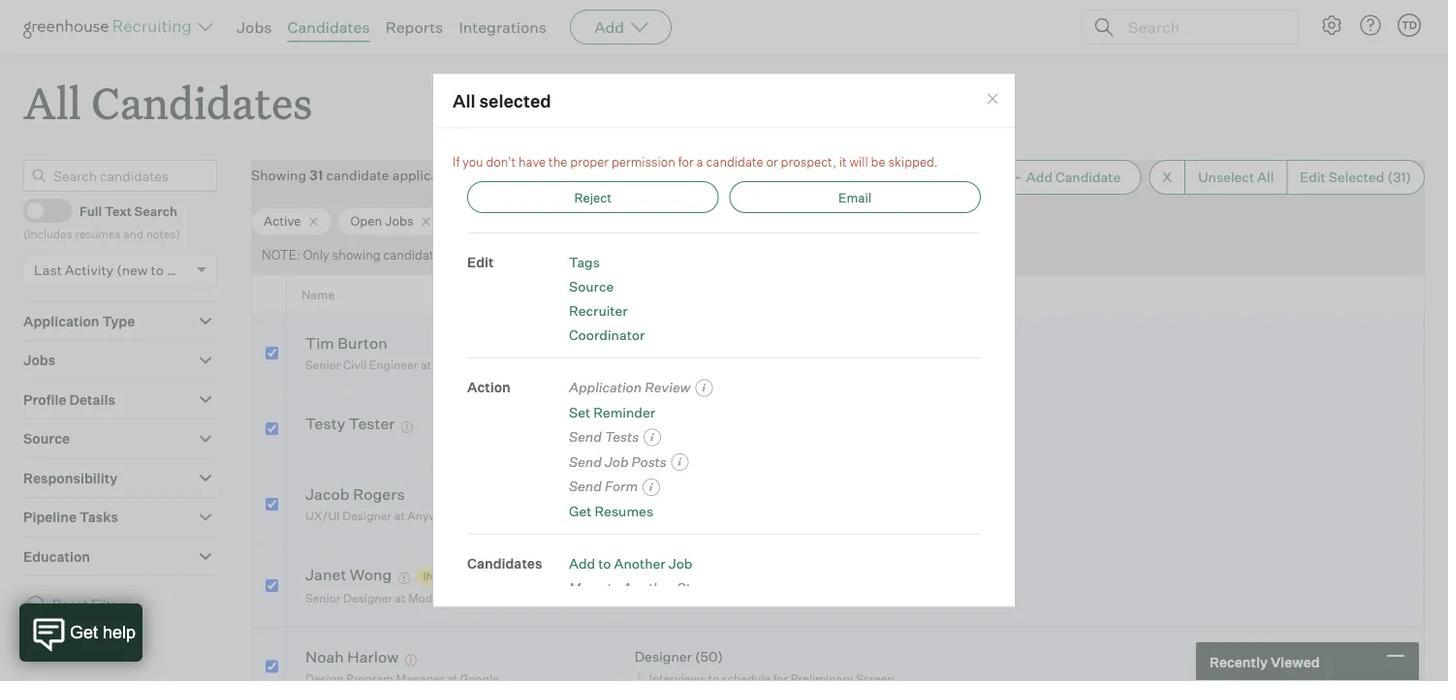 Task type: locate. For each thing, give the bounding box(es) containing it.
review inside all  selected dialog
[[645, 379, 691, 396]]

feedback inside designer (50) collect feedback in application review
[[690, 590, 740, 605]]

0 horizontal spatial you
[[463, 154, 483, 169]]

2 vertical spatial add
[[569, 555, 596, 572]]

1 collect from the top
[[649, 509, 687, 524]]

0 horizontal spatial edit
[[467, 254, 494, 271]]

collect down 'posts'
[[649, 509, 687, 524]]

selected
[[479, 90, 551, 112]]

1 vertical spatial send
[[569, 453, 602, 470]]

jobs left candidates link
[[237, 17, 272, 37]]

all  selected
[[453, 90, 551, 112]]

at left rsa
[[421, 358, 432, 373]]

application inside test (19) collect feedback in application review
[[755, 509, 817, 524]]

collect feedback in application review link up designer (50) collect feedback in application review
[[632, 507, 864, 526]]

0 vertical spatial feedback
[[690, 509, 740, 524]]

designer down wong
[[343, 591, 393, 606]]

harlow
[[347, 647, 399, 667]]

education
[[23, 549, 90, 566]]

last activity (new to old)
[[34, 262, 192, 278]]

3 (19) from the top
[[674, 486, 698, 503]]

dos
[[675, 434, 695, 448]]

2 feedback from the top
[[690, 590, 740, 605]]

collect down add to another job link at the left bottom of page
[[649, 590, 687, 605]]

all for all  selected
[[453, 90, 476, 112]]

senior down janet
[[305, 591, 341, 606]]

1 vertical spatial in
[[742, 590, 752, 605]]

email link
[[729, 181, 981, 213]]

you right the 'which'
[[505, 247, 526, 263]]

or
[[767, 154, 778, 169]]

1 test from the top
[[635, 335, 671, 352]]

1 feedback from the top
[[690, 509, 740, 524]]

tim burton link
[[305, 334, 388, 356]]

tester
[[349, 414, 395, 434]]

for inside all  selected dialog
[[678, 154, 694, 169]]

reject
[[575, 189, 612, 205]]

0 vertical spatial send
[[569, 428, 602, 445]]

proper
[[570, 154, 609, 169]]

coordinator link
[[569, 327, 645, 344]]

(19) for rogers
[[674, 486, 698, 503]]

1 vertical spatial test
[[635, 411, 671, 428]]

1 vertical spatial review
[[820, 509, 859, 524]]

coordinator
[[569, 327, 645, 344]]

0 vertical spatial add
[[595, 17, 625, 37]]

prospect,
[[781, 154, 837, 169]]

1 vertical spatial collect feedback in application review link
[[632, 589, 864, 607]]

to up move
[[598, 555, 611, 572]]

1 vertical spatial (19)
[[674, 411, 698, 428]]

(19) inside test (19) interview to schedule for debrief
[[674, 335, 698, 352]]

1 vertical spatial add
[[1027, 169, 1053, 186]]

in inside designer (50) collect feedback in application review
[[742, 590, 752, 605]]

(19) up dos
[[674, 411, 698, 428]]

in for (50)
[[742, 590, 752, 605]]

candidate inside all  selected dialog
[[706, 154, 764, 169]]

feedback inside test (19) collect feedback in application review
[[690, 509, 740, 524]]

1 vertical spatial feedback
[[690, 590, 740, 605]]

jacob rogers link
[[305, 485, 405, 507]]

activity
[[65, 262, 114, 278]]

(19) down dos
[[674, 486, 698, 503]]

collect feedback in application review link for (19)
[[632, 507, 864, 526]]

edit
[[1301, 169, 1326, 186], [467, 254, 494, 271]]

pipeline tasks
[[23, 509, 118, 526]]

test (19) interview to schedule for debrief
[[635, 335, 825, 373]]

candidate right 31
[[326, 167, 389, 184]]

feedback for (19)
[[690, 509, 740, 524]]

1 horizontal spatial all
[[453, 90, 476, 112]]

edit left selected
[[1301, 169, 1326, 186]]

2 vertical spatial jobs
[[23, 352, 56, 369]]

0 vertical spatial source
[[569, 278, 614, 295]]

resumes
[[595, 503, 654, 520]]

candidate right a
[[706, 154, 764, 169]]

form
[[605, 478, 638, 495]]

source down the profile
[[23, 431, 70, 448]]

2 vertical spatial candidates
[[467, 555, 542, 572]]

to right move
[[607, 580, 620, 597]]

0 vertical spatial edit
[[1301, 169, 1326, 186]]

collect feedback in application review link
[[632, 507, 864, 526], [632, 589, 864, 607]]

in inside test (19) collect feedback in application review
[[742, 509, 752, 524]]

1 horizontal spatial jobs
[[237, 17, 272, 37]]

greenhouse recruiting image
[[23, 16, 198, 39]]

interview up application review link
[[649, 358, 700, 373]]

1 horizontal spatial job
[[669, 555, 693, 572]]

(50) down stage in the bottom left of the page
[[695, 649, 723, 666]]

0 vertical spatial senior
[[305, 358, 341, 373]]

collect
[[649, 509, 687, 524], [649, 590, 687, 605]]

to left the schedule
[[702, 358, 713, 373]]

job up form
[[605, 453, 629, 470]]

unselect all
[[1199, 169, 1275, 186]]

add to another job move to another stage
[[569, 555, 714, 597]]

0 vertical spatial have
[[519, 154, 546, 169]]

collect inside test (19) collect feedback in application review
[[649, 509, 687, 524]]

add inside "link"
[[1027, 169, 1053, 186]]

0 vertical spatial (50)
[[695, 568, 723, 585]]

add for add to another job move to another stage
[[569, 555, 596, 572]]

reject link
[[467, 181, 719, 213]]

generate report button
[[803, 160, 980, 195]]

test up 2
[[635, 411, 671, 428]]

2 vertical spatial review
[[820, 590, 859, 605]]

rogers
[[353, 485, 405, 504]]

1 (50) from the top
[[695, 568, 723, 585]]

modern
[[408, 591, 451, 606]]

1 vertical spatial interview
[[770, 434, 820, 448]]

1 horizontal spatial interview
[[770, 434, 820, 448]]

feedback up stage in the bottom left of the page
[[690, 509, 740, 524]]

2 in from the top
[[742, 590, 752, 605]]

2 vertical spatial send
[[569, 478, 602, 495]]

2 vertical spatial test
[[635, 486, 671, 503]]

for left a
[[678, 154, 694, 169]]

0 vertical spatial in
[[742, 509, 752, 524]]

test inside test (19) interview to schedule for debrief
[[635, 335, 671, 352]]

active
[[264, 214, 301, 229]]

1 collect feedback in application review link from the top
[[632, 507, 864, 526]]

anyway,
[[408, 509, 454, 524]]

(50) inside designer (50) collect feedback in application review
[[695, 568, 723, 585]]

feedback up the designer (50)
[[690, 590, 740, 605]]

showing 31 candidate applications
[[251, 167, 470, 184]]

for left debrief
[[768, 358, 783, 373]]

job inside add to another job move to another stage
[[669, 555, 693, 572]]

0 vertical spatial you
[[463, 154, 483, 169]]

1 vertical spatial at
[[394, 509, 405, 524]]

0 vertical spatial jobs
[[237, 17, 272, 37]]

1 senior from the top
[[305, 358, 341, 373]]

to-
[[659, 434, 675, 448]]

testy tester link
[[305, 414, 395, 437]]

add
[[595, 17, 625, 37], [1027, 169, 1053, 186], [569, 555, 596, 572]]

designer inside designer (50) collect feedback in application review
[[635, 568, 692, 585]]

interview right technical on the bottom of page
[[770, 434, 820, 448]]

0 vertical spatial review
[[645, 379, 691, 396]]

add button
[[570, 10, 672, 45]]

2 horizontal spatial all
[[1258, 169, 1275, 186]]

2 (50) from the top
[[695, 649, 723, 666]]

application inside all  selected dialog
[[569, 379, 642, 396]]

test up application review
[[635, 335, 671, 352]]

0 vertical spatial collect feedback in application review link
[[632, 507, 864, 526]]

have left edit
[[529, 247, 556, 263]]

1 vertical spatial have
[[529, 247, 556, 263]]

review inside designer (50) collect feedback in application review
[[820, 590, 859, 605]]

2 senior from the top
[[305, 591, 341, 606]]

1 vertical spatial (50)
[[695, 649, 723, 666]]

for inside test (19) interview to schedule for debrief
[[768, 358, 783, 373]]

1 horizontal spatial you
[[505, 247, 526, 263]]

2 vertical spatial (19)
[[674, 486, 698, 503]]

candidate reports are now available! apply filters and select "view in app" element
[[803, 160, 980, 195]]

resumes
[[75, 227, 121, 241]]

1 horizontal spatial candidate
[[706, 154, 764, 169]]

add inside popup button
[[595, 17, 625, 37]]

send
[[569, 428, 602, 445], [569, 453, 602, 470], [569, 478, 602, 495]]

review
[[645, 379, 691, 396], [820, 509, 859, 524], [820, 590, 859, 605]]

0 horizontal spatial source
[[23, 431, 70, 448]]

edit inside all  selected dialog
[[467, 254, 494, 271]]

(50) for designer (50)
[[695, 649, 723, 666]]

all inside 'link'
[[1258, 169, 1275, 186]]

candidates down inc. at the left bottom of page
[[467, 555, 542, 572]]

1 send from the top
[[569, 428, 602, 445]]

jobs
[[237, 17, 272, 37], [385, 214, 414, 229], [23, 352, 56, 369]]

1 horizontal spatial source
[[569, 278, 614, 295]]

job up stage in the bottom left of the page
[[669, 555, 693, 572]]

email
[[839, 189, 872, 205]]

test (19) collect feedback in application review
[[635, 486, 859, 524]]

all for all candidates
[[23, 74, 81, 131]]

(19) inside test (19) collect feedback in application review
[[674, 486, 698, 503]]

senior down tim
[[305, 358, 341, 373]]

have inside all  selected dialog
[[519, 154, 546, 169]]

None checkbox
[[265, 580, 278, 592]]

(19) for burton
[[674, 335, 698, 352]]

add inside add to another job move to another stage
[[569, 555, 596, 572]]

candidates right jobs link
[[288, 17, 370, 37]]

jobs up the profile
[[23, 352, 56, 369]]

note:
[[262, 247, 300, 263]]

1 vertical spatial you
[[505, 247, 526, 263]]

2 collect from the top
[[649, 590, 687, 605]]

jobs right open
[[385, 214, 414, 229]]

reminder
[[594, 404, 656, 421]]

all inside dialog
[[453, 90, 476, 112]]

application down last
[[23, 313, 99, 330]]

candidate
[[1056, 169, 1121, 186]]

designer inside jacob rogers ux/ui designer at anyway, inc.
[[343, 509, 392, 524]]

have left the the
[[519, 154, 546, 169]]

1 vertical spatial source
[[23, 431, 70, 448]]

designer down resumes
[[635, 568, 692, 585]]

1 vertical spatial edit
[[467, 254, 494, 271]]

2 send from the top
[[569, 453, 602, 470]]

1 (19) from the top
[[674, 335, 698, 352]]

0 horizontal spatial interview
[[649, 358, 700, 373]]

at down rogers at the bottom left
[[394, 509, 405, 524]]

0 vertical spatial test
[[635, 335, 671, 352]]

source up recruiter link
[[569, 278, 614, 295]]

you right if on the left
[[463, 154, 483, 169]]

in up designer (50) collect feedback in application review
[[742, 509, 752, 524]]

to inside test (19) interview to schedule for debrief
[[702, 358, 713, 373]]

send down "set" at bottom left
[[569, 428, 602, 445]]

0 vertical spatial interview
[[649, 358, 700, 373]]

test down 'posts'
[[635, 486, 671, 503]]

0 horizontal spatial job
[[605, 453, 629, 470]]

noah
[[305, 647, 344, 667]]

another
[[614, 555, 666, 572], [623, 580, 674, 597]]

engineering
[[460, 358, 527, 373]]

0 horizontal spatial jobs
[[23, 352, 56, 369]]

pipeline
[[23, 509, 77, 526]]

close image
[[985, 91, 1001, 107]]

send up send form
[[569, 453, 602, 470]]

collect feedback in application review link up the designer (50)
[[632, 589, 864, 607]]

for
[[678, 154, 694, 169], [450, 247, 466, 263], [768, 358, 783, 373], [697, 434, 712, 448]]

you
[[463, 154, 483, 169], [505, 247, 526, 263]]

0 vertical spatial collect
[[649, 509, 687, 524]]

in for (19)
[[742, 509, 752, 524]]

testy tester has been in technical interview for more than 14 days image
[[399, 422, 416, 434]]

tags source recruiter coordinator
[[569, 254, 645, 344]]

another up move to another stage link
[[614, 555, 666, 572]]

1 vertical spatial senior
[[305, 591, 341, 606]]

2 (19) from the top
[[674, 411, 698, 428]]

1 in from the top
[[742, 509, 752, 524]]

notes)
[[146, 227, 180, 241]]

at inside tim burton senior civil engineer at rsa engineering
[[421, 358, 432, 373]]

for right dos
[[697, 434, 712, 448]]

testy tester
[[305, 414, 395, 434]]

another down add to another job link at the left bottom of page
[[623, 580, 674, 597]]

(50) right add to another job link at the left bottom of page
[[695, 568, 723, 585]]

None checkbox
[[265, 347, 278, 360], [265, 423, 278, 436], [265, 499, 278, 511], [265, 661, 278, 674], [265, 347, 278, 360], [265, 423, 278, 436], [265, 499, 278, 511], [265, 661, 278, 674]]

which
[[468, 247, 502, 263]]

2 test from the top
[[635, 411, 671, 428]]

2 collect feedback in application review link from the top
[[632, 589, 864, 607]]

2 horizontal spatial jobs
[[385, 214, 414, 229]]

janet wong
[[305, 565, 392, 585]]

0 vertical spatial at
[[421, 358, 432, 373]]

all right unselect
[[1258, 169, 1275, 186]]

review inside test (19) collect feedback in application review
[[820, 509, 859, 524]]

edit
[[559, 247, 581, 263]]

all down greenhouse recruiting image
[[23, 74, 81, 131]]

application up designer (50) collect feedback in application review
[[755, 509, 817, 524]]

edit right candidates on the left top of page
[[467, 254, 494, 271]]

feedback
[[690, 509, 740, 524], [690, 590, 740, 605]]

at down janet wong has been in application review for more than 5 days image in the bottom left of the page
[[395, 591, 406, 606]]

designer down jacob rogers link
[[343, 509, 392, 524]]

add candidate
[[1027, 169, 1121, 186]]

all left selected
[[453, 90, 476, 112]]

wong
[[350, 565, 392, 585]]

application right stage in the bottom left of the page
[[755, 590, 817, 605]]

application up set reminder
[[569, 379, 642, 396]]

1 horizontal spatial edit
[[1301, 169, 1326, 186]]

engineer
[[369, 358, 418, 373]]

0 vertical spatial (19)
[[674, 335, 698, 352]]

selected
[[1329, 169, 1385, 186]]

3 send from the top
[[569, 478, 602, 495]]

send for send form
[[569, 478, 602, 495]]

open jobs
[[351, 214, 414, 229]]

send for send tests
[[569, 428, 602, 445]]

designer (50) collect feedback in application review
[[635, 568, 859, 605]]

test inside test (19) collect feedback in application review
[[635, 486, 671, 503]]

test for rogers
[[635, 486, 671, 503]]

candidates down jobs link
[[91, 74, 313, 131]]

civil
[[343, 358, 367, 373]]

0 horizontal spatial candidate
[[326, 167, 389, 184]]

internal
[[423, 570, 480, 583]]

0 horizontal spatial all
[[23, 74, 81, 131]]

test for burton
[[635, 335, 671, 352]]

3 test from the top
[[635, 486, 671, 503]]

add candidate link
[[988, 160, 1142, 195]]

all
[[23, 74, 81, 131], [453, 90, 476, 112], [1258, 169, 1275, 186]]

collect feedback in application review link for (50)
[[632, 589, 864, 607]]

job
[[605, 453, 629, 470], [669, 555, 693, 572]]

1 vertical spatial job
[[669, 555, 693, 572]]

(new
[[117, 262, 148, 278]]

in right stage in the bottom left of the page
[[742, 590, 752, 605]]

last
[[34, 262, 62, 278]]

send up the get
[[569, 478, 602, 495]]

(includes
[[23, 227, 72, 241]]

(19) up interview to schedule for debrief link
[[674, 335, 698, 352]]

checkmark image
[[32, 203, 47, 217]]

reset filters
[[52, 597, 130, 614]]

collect inside designer (50) collect feedback in application review
[[649, 590, 687, 605]]

1 vertical spatial collect
[[649, 590, 687, 605]]

reset
[[52, 597, 88, 614]]



Task type: describe. For each thing, give the bounding box(es) containing it.
move
[[569, 580, 604, 597]]

(50) for designer (50) collect feedback in application review
[[695, 568, 723, 585]]

janet wong has been in application review for more than 5 days image
[[395, 573, 413, 585]]

last activity (new to old) option
[[34, 262, 192, 278]]

a follow-up was set for sep 22, 2023 for noah harlow image
[[402, 655, 420, 667]]

set
[[569, 404, 591, 421]]

all  selected dialog
[[432, 73, 1016, 682]]

designer down move to another stage link
[[635, 649, 692, 666]]

details
[[69, 391, 115, 408]]

don't
[[486, 154, 516, 169]]

candidates inside all  selected dialog
[[467, 555, 542, 572]]

1 vertical spatial another
[[623, 580, 674, 597]]

for inside "test (19) 2 to-dos for technical interview"
[[697, 434, 712, 448]]

2 to-dos for technical interview link
[[632, 432, 825, 450]]

test (19) 2 to-dos for technical interview
[[635, 411, 820, 448]]

tim burton senior civil engineer at rsa engineering
[[305, 334, 527, 373]]

ux/ui
[[305, 509, 340, 524]]

janet
[[305, 565, 346, 585]]

at inside jacob rogers ux/ui designer at anyway, inc.
[[394, 509, 405, 524]]

source inside tags source recruiter coordinator
[[569, 278, 614, 295]]

recently
[[1210, 654, 1268, 671]]

x link
[[1149, 160, 1185, 195]]

Search text field
[[1124, 13, 1281, 41]]

get resumes
[[569, 503, 654, 520]]

burton
[[338, 334, 388, 353]]

full text search (includes resumes and notes)
[[23, 203, 180, 241]]

send form
[[569, 478, 638, 495]]

viewed
[[1271, 654, 1320, 671]]

interview inside "test (19) 2 to-dos for technical interview"
[[770, 434, 820, 448]]

filters
[[91, 597, 130, 614]]

td button
[[1398, 14, 1422, 37]]

integrations
[[459, 17, 547, 37]]

recently viewed
[[1210, 654, 1320, 671]]

source link
[[569, 278, 614, 295]]

skipped.
[[889, 154, 938, 169]]

td
[[1402, 18, 1418, 32]]

if you don't have the proper permission for a candidate or prospect, it will be skipped.
[[453, 154, 938, 169]]

add to another job link
[[569, 555, 693, 572]]

and
[[123, 227, 144, 241]]

get
[[569, 503, 592, 520]]

0 vertical spatial another
[[614, 555, 666, 572]]

review for (50)
[[820, 590, 859, 605]]

collect for designer
[[649, 590, 687, 605]]

add for add candidate
[[1027, 169, 1053, 186]]

responsibility
[[23, 470, 118, 487]]

2 vertical spatial at
[[395, 591, 406, 606]]

send job posts
[[569, 453, 667, 470]]

a
[[697, 154, 704, 169]]

feedback for (50)
[[690, 590, 740, 605]]

set reminder link
[[569, 404, 656, 421]]

the
[[549, 154, 568, 169]]

profile
[[23, 391, 66, 408]]

interview inside test (19) interview to schedule for debrief
[[649, 358, 700, 373]]

senior designer at modern
[[305, 591, 451, 606]]

permission
[[612, 154, 676, 169]]

application review link
[[569, 379, 691, 396]]

text
[[105, 203, 132, 219]]

noah harlow link
[[305, 647, 399, 670]]

0 vertical spatial candidates
[[288, 17, 370, 37]]

x
[[1163, 169, 1172, 186]]

application inside designer (50) collect feedback in application review
[[755, 590, 817, 605]]

integrations link
[[459, 17, 547, 37]]

tim
[[305, 334, 334, 353]]

application review
[[569, 379, 691, 396]]

configure image
[[1321, 14, 1344, 37]]

profile details
[[23, 391, 115, 408]]

old)
[[167, 262, 192, 278]]

recruiter
[[569, 302, 628, 319]]

add for add
[[595, 17, 625, 37]]

action
[[467, 379, 511, 396]]

note: only showing candidates for which you have edit permissions.
[[262, 247, 658, 263]]

send for send job posts
[[569, 453, 602, 470]]

janet wong link
[[305, 565, 392, 588]]

Search candidates field
[[23, 160, 217, 192]]

be
[[871, 154, 886, 169]]

showing
[[251, 167, 306, 184]]

full
[[80, 203, 102, 219]]

1 vertical spatial candidates
[[91, 74, 313, 131]]

designer (50)
[[635, 649, 723, 666]]

interview to schedule for debrief link
[[632, 356, 830, 374]]

2
[[649, 434, 656, 448]]

edit for edit
[[467, 254, 494, 271]]

for left the 'which'
[[450, 247, 466, 263]]

type
[[102, 313, 135, 330]]

31
[[309, 167, 323, 184]]

move to another stage link
[[569, 580, 714, 597]]

(31)
[[1388, 169, 1412, 186]]

candidates
[[383, 247, 447, 263]]

edit for edit selected (31)
[[1301, 169, 1326, 186]]

you inside all  selected dialog
[[463, 154, 483, 169]]

edit selected (31)
[[1301, 169, 1412, 186]]

stage
[[677, 580, 714, 597]]

permissions.
[[584, 247, 658, 263]]

test inside "test (19) 2 to-dos for technical interview"
[[635, 411, 671, 428]]

to left old)
[[151, 262, 164, 278]]

send tests
[[569, 428, 639, 445]]

senior inside tim burton senior civil engineer at rsa engineering
[[305, 358, 341, 373]]

will
[[850, 154, 869, 169]]

(19) inside "test (19) 2 to-dos for technical interview"
[[674, 411, 698, 428]]

edit selected (31) link
[[1287, 160, 1425, 195]]

jacob rogers ux/ui designer at anyway, inc.
[[305, 485, 476, 524]]

unselect all link
[[1185, 160, 1287, 195]]

review for (19)
[[820, 509, 859, 524]]

search
[[134, 203, 177, 219]]

applications
[[392, 167, 470, 184]]

set reminder
[[569, 404, 656, 421]]

collect for test
[[649, 509, 687, 524]]

jobs link
[[237, 17, 272, 37]]

noah harlow
[[305, 647, 399, 667]]

reset filters button
[[23, 587, 140, 623]]

0 vertical spatial job
[[605, 453, 629, 470]]

reports link
[[386, 17, 444, 37]]

1 vertical spatial jobs
[[385, 214, 414, 229]]

open
[[351, 214, 382, 229]]



Task type: vqa. For each thing, say whether or not it's contained in the screenshot.
Reject link
yes



